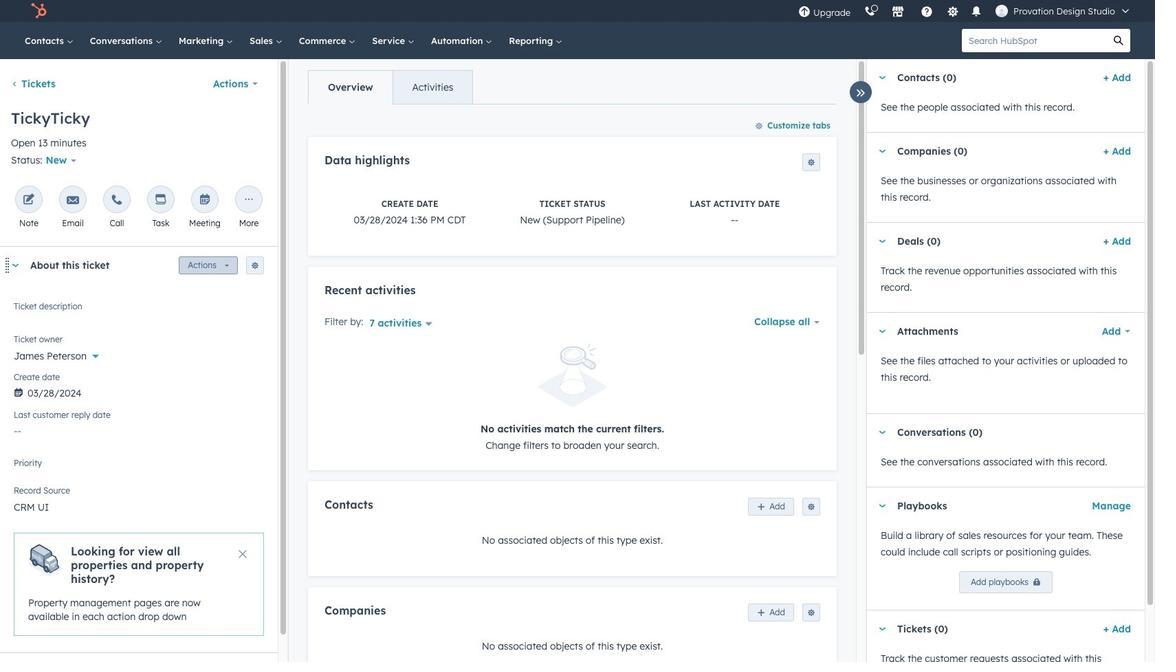 Task type: vqa. For each thing, say whether or not it's contained in the screenshot.
'Manage card settings' image at the left top of page
yes



Task type: locate. For each thing, give the bounding box(es) containing it.
meeting image
[[199, 194, 211, 207]]

1 caret image from the top
[[878, 150, 886, 153]]

navigation
[[308, 70, 473, 105]]

menu
[[792, 0, 1139, 22]]

call image
[[111, 194, 123, 207]]

james peterson image
[[996, 5, 1008, 17]]

caret image
[[878, 76, 886, 79], [11, 264, 19, 267], [878, 330, 886, 333], [878, 431, 886, 434]]

alert
[[325, 344, 820, 453], [14, 533, 264, 636]]

4 caret image from the top
[[878, 627, 886, 631]]

Search HubSpot search field
[[962, 29, 1107, 52]]

0 vertical spatial alert
[[325, 344, 820, 453]]

close image
[[239, 550, 247, 559]]

MM/DD/YYYY text field
[[14, 380, 264, 402]]

manage card settings image
[[251, 262, 259, 270]]

None text field
[[14, 299, 264, 327]]

caret image
[[878, 150, 886, 153], [878, 240, 886, 243], [878, 504, 886, 508], [878, 627, 886, 631]]

2 caret image from the top
[[878, 240, 886, 243]]

1 vertical spatial alert
[[14, 533, 264, 636]]



Task type: describe. For each thing, give the bounding box(es) containing it.
-- text field
[[14, 418, 264, 440]]

email image
[[67, 194, 79, 207]]

3 caret image from the top
[[878, 504, 886, 508]]

1 horizontal spatial alert
[[325, 344, 820, 453]]

note image
[[23, 194, 35, 207]]

more image
[[243, 194, 255, 207]]

marketplaces image
[[892, 6, 904, 19]]

task image
[[155, 194, 167, 207]]

0 horizontal spatial alert
[[14, 533, 264, 636]]



